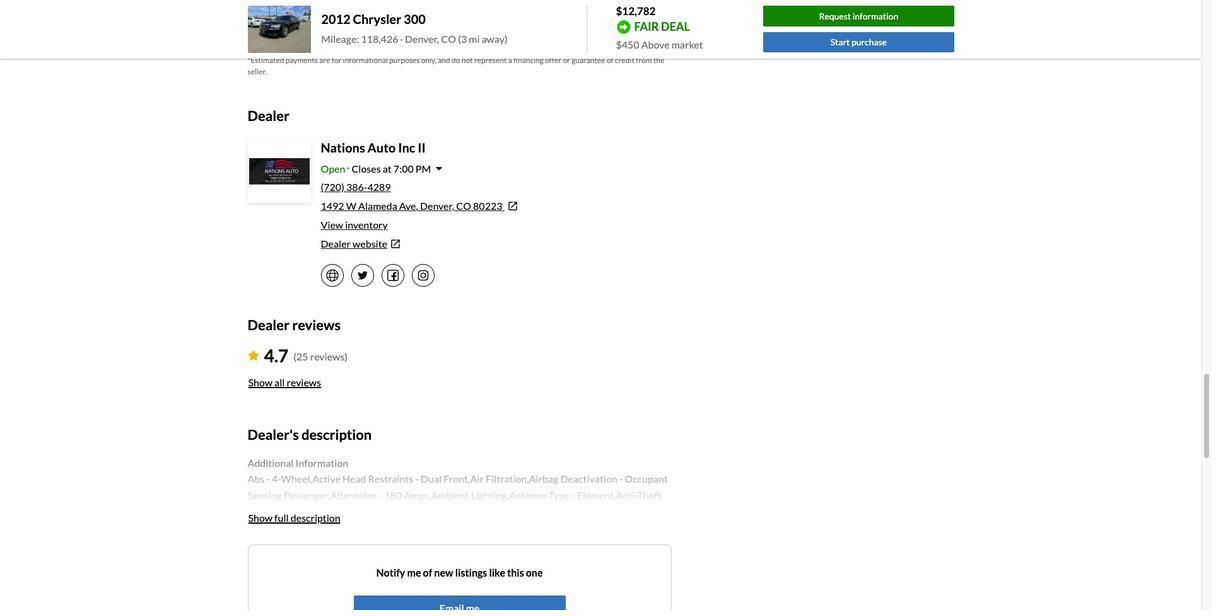 Task type: vqa. For each thing, say whether or not it's contained in the screenshot.
The K5's base engine is a 180-horsepower turbocharged four-cylinder. It's available with a larger turbo-four that makes 290 horsepower and 311 pound-feet of torque. The upgraded turbo-four is paired to an eight- speed dual-clutch automatic transmission (DCT). The K5's ride is comfortable, though not quite as sporty as cars like the Honda Accord. But the Kia K5 might just seal the deal with its impressive 10-year/100,000-mile powertrain warranty.
no



Task type: locate. For each thing, give the bounding box(es) containing it.
1 horizontal spatial purchase
[[852, 37, 887, 48]]

reviews up "4.7 (25 reviews)"
[[292, 317, 341, 334]]

1492
[[321, 200, 344, 212]]

show all reviews button
[[248, 369, 322, 397]]

1 vertical spatial show
[[248, 512, 273, 524]]

0 vertical spatial show
[[248, 377, 273, 389]]

request information
[[819, 11, 899, 21]]

purchase
[[376, 19, 416, 31], [852, 37, 887, 48]]

start purchase down 'request information' button
[[831, 37, 887, 48]]

purposes
[[389, 56, 420, 65]]

dealer website link
[[321, 237, 672, 252]]

dealer reviews
[[248, 317, 341, 334]]

reviews
[[292, 317, 341, 334], [287, 377, 321, 389]]

dealer down seller.
[[248, 108, 290, 125]]

open closes at 7:00 pm
[[321, 163, 431, 175]]

do
[[452, 56, 460, 65]]

0 horizontal spatial start purchase
[[352, 19, 416, 31]]

mileage:
[[321, 33, 359, 45]]

0 vertical spatial reviews
[[292, 317, 341, 334]]

caret down image
[[436, 164, 443, 174]]

1 horizontal spatial start purchase button
[[764, 32, 954, 53]]

denver, right ,
[[420, 200, 454, 212]]

denver, inside 2012 chrysler 300 mileage: 118,426 · denver, co (3 mi away)
[[405, 33, 439, 45]]

show for dealer's
[[248, 512, 273, 524]]

or
[[563, 56, 570, 65]]

additional
[[248, 457, 294, 469]]

reviews right all
[[287, 377, 321, 389]]

description up information
[[302, 427, 372, 444]]

ii
[[418, 140, 426, 155]]

purchase for the rightmost start purchase button
[[852, 37, 887, 48]]

start purchase up 118,426
[[352, 19, 416, 31]]

1 vertical spatial denver,
[[420, 200, 454, 212]]

dealer
[[248, 108, 290, 125], [321, 238, 351, 250], [248, 317, 290, 334]]

description
[[302, 427, 372, 444], [291, 512, 341, 524]]

view
[[321, 219, 343, 231]]

2 vertical spatial dealer
[[248, 317, 290, 334]]

reviews inside "button"
[[287, 377, 321, 389]]

0 vertical spatial co
[[441, 33, 456, 45]]

one
[[526, 567, 543, 579]]

1 horizontal spatial of
[[607, 56, 614, 65]]

start up 118,426
[[352, 19, 374, 31]]

co left 80223
[[456, 200, 471, 212]]

pm
[[416, 163, 431, 175]]

guarantee
[[572, 56, 605, 65]]

·
[[400, 33, 403, 45]]

0 vertical spatial of
[[607, 56, 614, 65]]

dealer for dealer
[[248, 108, 290, 125]]

new
[[434, 567, 454, 579]]

show left full
[[248, 512, 273, 524]]

notify
[[376, 567, 405, 579]]

dealer's
[[248, 427, 299, 444]]

payments
[[286, 56, 318, 65]]

1 horizontal spatial start purchase
[[831, 37, 887, 48]]

show
[[248, 377, 273, 389], [248, 512, 273, 524]]

1 vertical spatial start
[[831, 37, 850, 48]]

show left all
[[248, 377, 273, 389]]

me
[[407, 567, 421, 579]]

(720) 386-4289
[[321, 181, 391, 193]]

of left credit
[[607, 56, 614, 65]]

2 show from the top
[[248, 512, 273, 524]]

0 vertical spatial dealer
[[248, 108, 290, 125]]

dealer for dealer reviews
[[248, 317, 290, 334]]

0 vertical spatial purchase
[[376, 19, 416, 31]]

show full description button
[[248, 505, 341, 532]]

dealer down view
[[321, 238, 351, 250]]

notify me of new listings like this one
[[376, 567, 543, 579]]

0 horizontal spatial start
[[352, 19, 374, 31]]

purchase up "·"
[[376, 19, 416, 31]]

start down "request"
[[831, 37, 850, 48]]

co left (3 at top
[[441, 33, 456, 45]]

nations
[[321, 140, 365, 155]]

2012 chrysler 300 image
[[248, 5, 311, 53]]

away)
[[482, 33, 508, 45]]

denver, right "·"
[[405, 33, 439, 45]]

1 vertical spatial description
[[291, 512, 341, 524]]

118,426
[[361, 33, 398, 45]]

1 vertical spatial purchase
[[852, 37, 887, 48]]

denver,
[[405, 33, 439, 45], [420, 200, 454, 212]]

show inside button
[[248, 512, 273, 524]]

description right full
[[291, 512, 341, 524]]

show all reviews
[[248, 377, 321, 389]]

dealer up 4.7 at left
[[248, 317, 290, 334]]

0 vertical spatial denver,
[[405, 33, 439, 45]]

the
[[654, 56, 665, 65]]

1 vertical spatial reviews
[[287, 377, 321, 389]]

0 vertical spatial start
[[352, 19, 374, 31]]

1 vertical spatial of
[[423, 567, 432, 579]]

80223
[[473, 200, 503, 212]]

of right me on the left
[[423, 567, 432, 579]]

0 horizontal spatial purchase
[[376, 19, 416, 31]]

alameda
[[358, 200, 397, 212]]

represent
[[474, 56, 507, 65]]

1492 w alameda ave , denver, co 80223
[[321, 200, 503, 212]]

$450
[[616, 38, 640, 50]]

1 vertical spatial dealer
[[321, 238, 351, 250]]

1 vertical spatial start purchase
[[831, 37, 887, 48]]

show inside "button"
[[248, 377, 273, 389]]

of inside *estimated payments are for informational purposes only, and do not represent a financing offer or guarantee of credit from the seller.
[[607, 56, 614, 65]]

purchase down information
[[852, 37, 887, 48]]

view inventory link
[[321, 219, 388, 231]]

co
[[441, 33, 456, 45], [456, 200, 471, 212]]

offer
[[545, 56, 562, 65]]

ave
[[399, 200, 416, 212]]

of
[[607, 56, 614, 65], [423, 567, 432, 579]]

and
[[438, 56, 450, 65]]

4.7 (25 reviews)
[[264, 345, 348, 367]]

(720) 386-4289 link
[[321, 181, 391, 193]]

view inventory
[[321, 219, 388, 231]]

1 horizontal spatial start
[[831, 37, 850, 48]]

start purchase button
[[316, 10, 452, 40], [764, 32, 954, 53]]

this
[[507, 567, 524, 579]]

1 show from the top
[[248, 377, 273, 389]]



Task type: describe. For each thing, give the bounding box(es) containing it.
open
[[321, 163, 345, 175]]

4.7
[[264, 345, 289, 367]]

request
[[819, 11, 851, 21]]

information
[[296, 457, 348, 469]]

co inside 2012 chrysler 300 mileage: 118,426 · denver, co (3 mi away)
[[441, 33, 456, 45]]

(25
[[294, 351, 308, 363]]

inc
[[398, 140, 415, 155]]

at
[[383, 163, 392, 175]]

start for leftmost start purchase button
[[352, 19, 374, 31]]

listings
[[455, 567, 487, 579]]

market
[[672, 38, 703, 50]]

nations auto inc ii image
[[249, 141, 310, 202]]

show for dealer
[[248, 377, 273, 389]]

0 vertical spatial description
[[302, 427, 372, 444]]

(3
[[458, 33, 467, 45]]

nations auto inc ii link
[[321, 140, 426, 155]]

386-
[[346, 181, 368, 193]]

inventory
[[345, 219, 388, 231]]

0 vertical spatial start purchase
[[352, 19, 416, 31]]

additional information
[[248, 457, 348, 469]]

0 horizontal spatial of
[[423, 567, 432, 579]]

300
[[404, 12, 426, 27]]

star image
[[248, 351, 259, 361]]

(720)
[[321, 181, 345, 193]]

,
[[416, 200, 418, 212]]

for
[[332, 56, 342, 65]]

closes
[[352, 163, 381, 175]]

fair
[[635, 19, 659, 33]]

information
[[853, 11, 899, 21]]

reviews)
[[310, 351, 348, 363]]

2012
[[321, 12, 351, 27]]

a
[[508, 56, 512, 65]]

not
[[462, 56, 473, 65]]

deal
[[661, 19, 690, 33]]

above
[[642, 38, 670, 50]]

7:00
[[394, 163, 414, 175]]

mi
[[469, 33, 480, 45]]

credit
[[615, 56, 635, 65]]

auto
[[368, 140, 396, 155]]

start for the rightmost start purchase button
[[831, 37, 850, 48]]

from
[[636, 56, 652, 65]]

dealer website
[[321, 238, 387, 250]]

dealer for dealer website
[[321, 238, 351, 250]]

like
[[489, 567, 505, 579]]

show full description
[[248, 512, 341, 524]]

request information button
[[764, 6, 954, 26]]

are
[[319, 56, 330, 65]]

chrysler
[[353, 12, 401, 27]]

financing
[[514, 56, 544, 65]]

0 horizontal spatial start purchase button
[[316, 10, 452, 40]]

informational
[[343, 56, 388, 65]]

only,
[[421, 56, 437, 65]]

$12,782
[[616, 4, 656, 18]]

1 vertical spatial co
[[456, 200, 471, 212]]

purchase for leftmost start purchase button
[[376, 19, 416, 31]]

all
[[275, 377, 285, 389]]

fair deal
[[635, 19, 690, 33]]

website
[[353, 238, 387, 250]]

*estimated
[[248, 56, 284, 65]]

*estimated payments are for informational purposes only, and do not represent a financing offer or guarantee of credit from the seller.
[[248, 56, 665, 77]]

full
[[275, 512, 289, 524]]

dealer's description
[[248, 427, 372, 444]]

description inside button
[[291, 512, 341, 524]]

2012 chrysler 300 mileage: 118,426 · denver, co (3 mi away)
[[321, 12, 508, 45]]

$450 above market
[[616, 38, 703, 50]]

w
[[346, 200, 357, 212]]

seller.
[[248, 67, 267, 77]]

nations auto inc ii
[[321, 140, 426, 155]]

4289
[[368, 181, 391, 193]]



